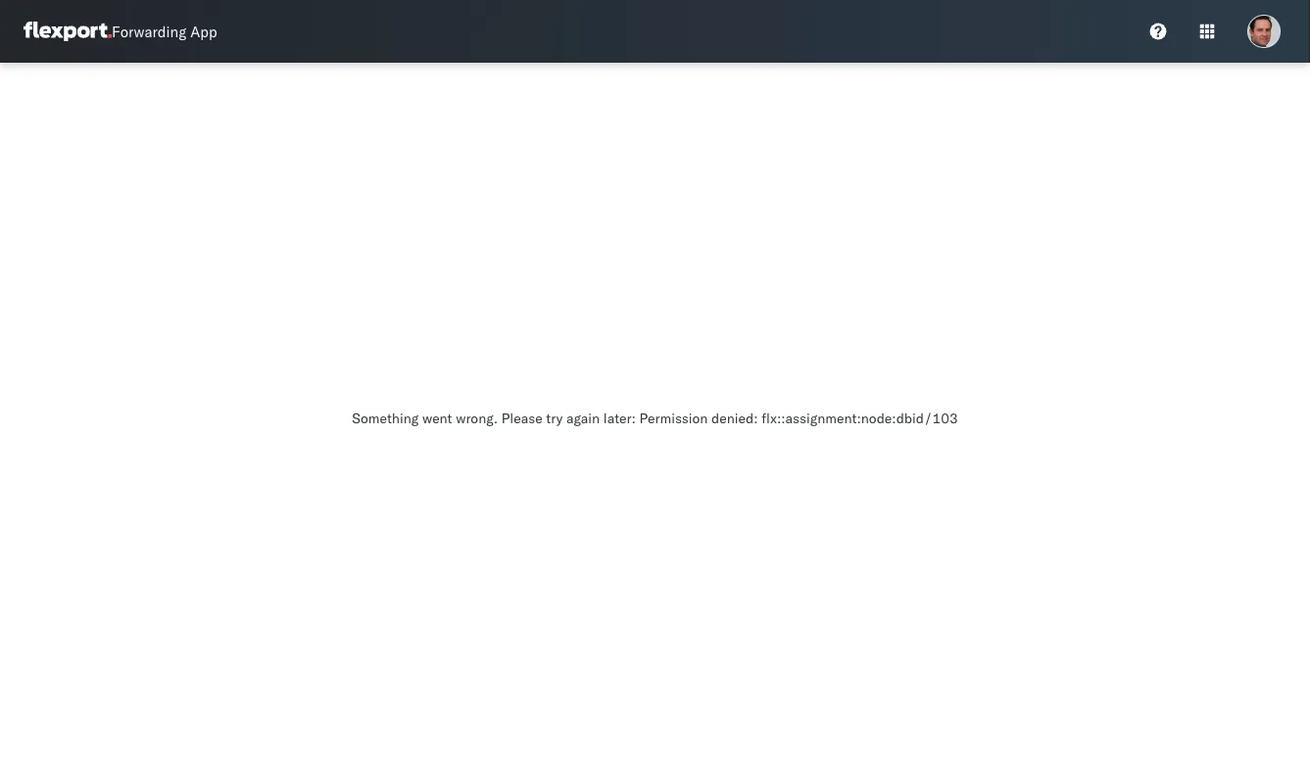 Task type: locate. For each thing, give the bounding box(es) containing it.
something went wrong. please try again later: permission denied: flx::assignment:node:dbid/103
[[352, 410, 958, 427]]

denied:
[[711, 410, 758, 427]]

flx::assignment:node:dbid/103
[[762, 410, 958, 427]]

something
[[352, 410, 419, 427]]

later:
[[603, 410, 636, 427]]

flexport. image
[[24, 22, 112, 41]]



Task type: describe. For each thing, give the bounding box(es) containing it.
permission
[[639, 410, 708, 427]]

try
[[546, 410, 563, 427]]

please
[[501, 410, 543, 427]]

forwarding app link
[[24, 22, 217, 41]]

forwarding
[[112, 22, 186, 41]]

went
[[422, 410, 452, 427]]

app
[[190, 22, 217, 41]]

again
[[566, 410, 600, 427]]

wrong.
[[456, 410, 498, 427]]

forwarding app
[[112, 22, 217, 41]]



Task type: vqa. For each thing, say whether or not it's contained in the screenshot.
jason-test zhao
no



